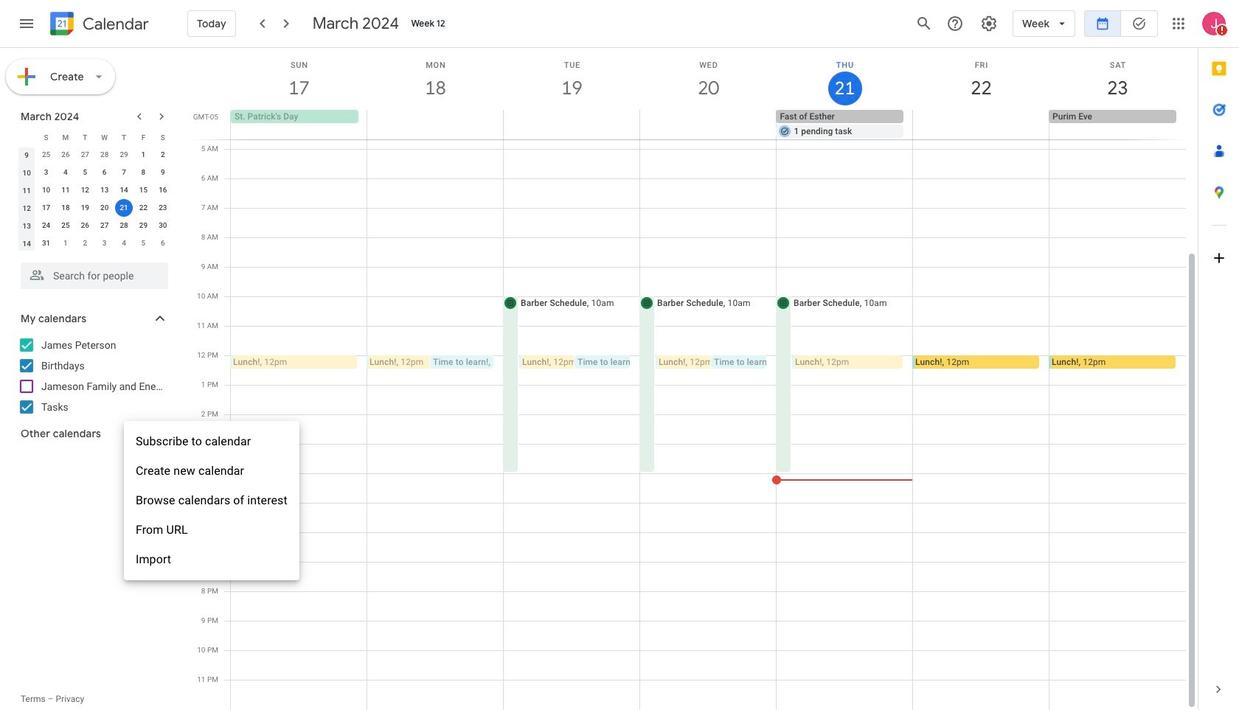 Task type: vqa. For each thing, say whether or not it's contained in the screenshot.
TREE
no



Task type: locate. For each thing, give the bounding box(es) containing it.
29 element
[[135, 217, 152, 235]]

heading
[[80, 15, 149, 33]]

18 element
[[57, 199, 74, 217]]

23 element
[[154, 199, 172, 217]]

april 2 element
[[76, 235, 94, 252]]

row group
[[17, 146, 173, 252]]

Search for people text field
[[30, 263, 159, 289]]

10 element
[[37, 181, 55, 199]]

row group inside march 2024 grid
[[17, 146, 173, 252]]

main drawer image
[[18, 15, 35, 32]]

february 29 element
[[115, 146, 133, 164]]

24 element
[[37, 217, 55, 235]]

16 element
[[154, 181, 172, 199]]

march 2024 grid
[[14, 128, 173, 252]]

row
[[224, 1, 1186, 710], [224, 110, 1198, 139], [17, 128, 173, 146], [17, 146, 173, 164], [17, 164, 173, 181], [17, 181, 173, 199], [17, 199, 173, 217], [17, 217, 173, 235], [17, 235, 173, 252]]

april 6 element
[[154, 235, 172, 252]]

tab list
[[1199, 48, 1239, 669]]

cell
[[230, 1, 367, 710], [367, 1, 516, 710], [502, 1, 660, 710], [639, 1, 797, 710], [772, 1, 913, 710], [912, 1, 1050, 710], [1049, 1, 1186, 710], [367, 110, 504, 139], [504, 110, 640, 139], [640, 110, 776, 139], [776, 110, 913, 139], [913, 110, 1049, 139], [114, 199, 134, 217]]

calendar element
[[47, 9, 149, 41]]

7 element
[[115, 164, 133, 181]]

11 element
[[57, 181, 74, 199]]

add other calendars image
[[128, 426, 143, 440]]

february 27 element
[[76, 146, 94, 164]]

22 element
[[135, 199, 152, 217]]

12 element
[[76, 181, 94, 199]]

1 element
[[135, 146, 152, 164]]

30 element
[[154, 217, 172, 235]]

17 element
[[37, 199, 55, 217]]

heading inside calendar element
[[80, 15, 149, 33]]

9 element
[[154, 164, 172, 181]]

february 28 element
[[96, 146, 113, 164]]

31 element
[[37, 235, 55, 252]]

None search field
[[0, 257, 183, 289]]

grid
[[189, 1, 1198, 710]]



Task type: describe. For each thing, give the bounding box(es) containing it.
21, today element
[[115, 199, 133, 217]]

my calendars list
[[3, 333, 249, 419]]

february 26 element
[[57, 146, 74, 164]]

april 1 element
[[57, 235, 74, 252]]

28 element
[[115, 217, 133, 235]]

19 element
[[76, 199, 94, 217]]

2 element
[[154, 146, 172, 164]]

25 element
[[57, 217, 74, 235]]

settings menu image
[[980, 15, 998, 32]]

13 element
[[96, 181, 113, 199]]

cell inside 'row group'
[[114, 199, 134, 217]]

april 4 element
[[115, 235, 133, 252]]

3 element
[[37, 164, 55, 181]]

15 element
[[135, 181, 152, 199]]

february 25 element
[[37, 146, 55, 164]]

20 element
[[96, 199, 113, 217]]

5 element
[[76, 164, 94, 181]]

april 3 element
[[96, 235, 113, 252]]

8 element
[[135, 164, 152, 181]]

6 element
[[96, 164, 113, 181]]

14 element
[[115, 181, 133, 199]]

add calendars. menu
[[124, 421, 299, 580]]

27 element
[[96, 217, 113, 235]]

4 element
[[57, 164, 74, 181]]

26 element
[[76, 217, 94, 235]]

april 5 element
[[135, 235, 152, 252]]



